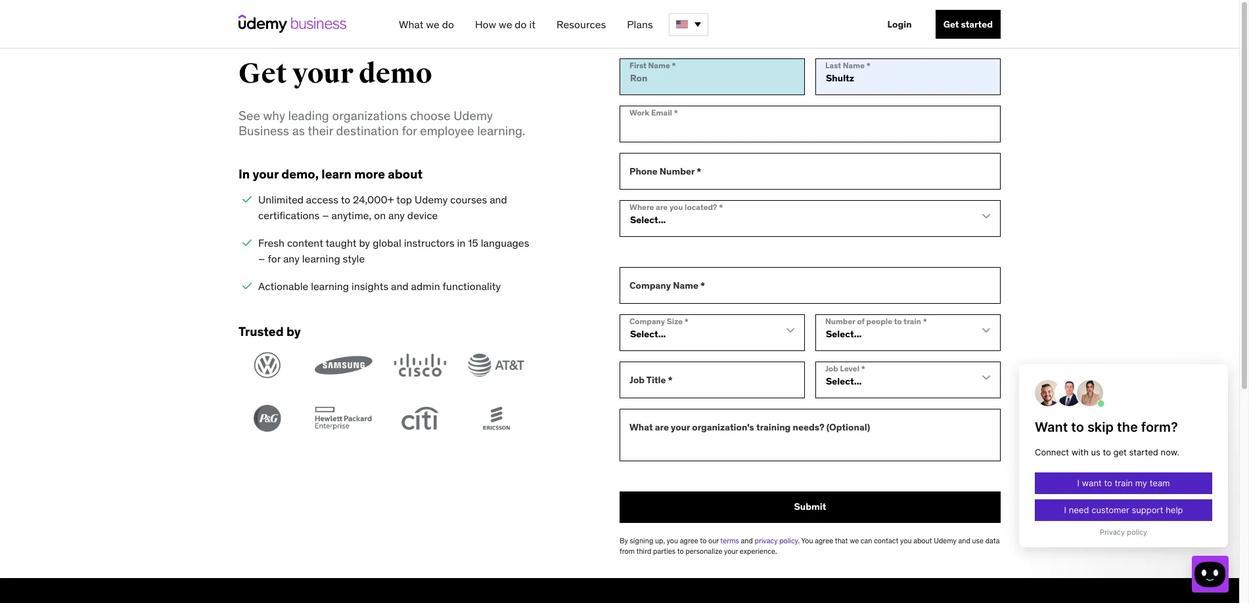 Task type: describe. For each thing, give the bounding box(es) containing it.
* for company size *
[[685, 317, 689, 326]]

it
[[529, 18, 536, 31]]

15
[[468, 237, 478, 250]]

unlimited
[[258, 194, 304, 207]]

ericsson logo image
[[467, 405, 525, 433]]

phone number *
[[629, 165, 701, 177]]

get your demo
[[239, 57, 432, 91]]

see why leading organizations choose udemy business as their destination for employee learning.
[[239, 108, 525, 139]]

udemy inside . you agree that we can contact you about udemy and use data from third parties to personalize your experience.
[[934, 537, 957, 546]]

p&g logo image
[[239, 405, 296, 433]]

languages
[[481, 237, 529, 250]]

you
[[801, 537, 813, 546]]

parties
[[653, 548, 676, 557]]

contact
[[874, 537, 899, 546]]

volkswagen logo image
[[239, 352, 296, 379]]

actionable
[[258, 280, 308, 293]]

title
[[646, 374, 666, 386]]

login button
[[880, 10, 920, 39]]

work email *
[[629, 108, 678, 117]]

signing
[[630, 537, 653, 546]]

terms
[[720, 537, 739, 546]]

fresh content taught by global instructors in 15 languages – for any learning style
[[258, 237, 529, 266]]

in
[[239, 166, 250, 182]]

how we do it button
[[470, 12, 541, 36]]

how
[[475, 18, 496, 31]]

anytime,
[[332, 209, 371, 222]]

personalize
[[686, 548, 722, 557]]

0 horizontal spatial by
[[286, 324, 301, 340]]

name for company
[[673, 280, 698, 292]]

citi logo image
[[391, 405, 448, 433]]

by inside fresh content taught by global instructors in 15 languages – for any learning style
[[359, 237, 370, 250]]

more
[[354, 166, 385, 182]]

organization's
[[692, 422, 754, 434]]

on
[[374, 209, 386, 222]]

what we do button
[[394, 12, 459, 36]]

trusted by
[[239, 324, 301, 340]]

job level *
[[825, 364, 865, 374]]

first name *
[[629, 60, 676, 70]]

located?
[[685, 202, 717, 212]]

for for unlimited access to 24,000+ top udemy courses and certifications – anytime, on any device
[[268, 253, 281, 266]]

name for last
[[843, 60, 865, 70]]

privacy
[[755, 537, 778, 546]]

– for for
[[258, 253, 265, 266]]

access
[[306, 194, 338, 207]]

policy
[[779, 537, 798, 546]]

business
[[239, 123, 289, 139]]

company for company name *
[[629, 280, 671, 292]]

what we do
[[399, 18, 454, 31]]

get started
[[943, 18, 993, 30]]

terms link
[[720, 537, 739, 546]]

we inside . you agree that we can contact you about udemy and use data from third parties to personalize your experience.
[[850, 537, 859, 546]]

your up leading
[[292, 57, 354, 91]]

from
[[620, 548, 635, 557]]

resources
[[557, 18, 606, 31]]

insights
[[352, 280, 388, 293]]

how we do it
[[475, 18, 536, 31]]

footer element
[[239, 579, 1001, 604]]

job for job level *
[[825, 364, 838, 374]]

udemy for learning.
[[454, 108, 493, 124]]

and up experience. at bottom
[[741, 537, 753, 546]]

by
[[620, 537, 628, 546]]

to left the train
[[894, 317, 902, 326]]

learn
[[321, 166, 352, 182]]

* for job level *
[[861, 364, 865, 374]]

leading
[[288, 108, 329, 124]]

as
[[292, 123, 305, 139]]

get for get started
[[943, 18, 959, 30]]

hewlett packard enterprise logo image
[[315, 405, 372, 433]]

demo
[[359, 57, 432, 91]]

top
[[396, 194, 412, 207]]

company size *
[[629, 317, 689, 326]]

their
[[308, 123, 333, 139]]

you inside . you agree that we can contact you about udemy and use data from third parties to personalize your experience.
[[900, 537, 912, 546]]

any inside "unlimited access to 24,000+ top udemy courses and certifications – anytime, on any device"
[[388, 209, 405, 222]]

unlimited access to 24,000+ top udemy courses and certifications – anytime, on any device
[[258, 194, 507, 222]]

job for job title *
[[629, 374, 645, 386]]

needs?
[[793, 422, 824, 434]]

get for get your demo
[[239, 57, 287, 91]]

content
[[287, 237, 323, 250]]

organizations
[[332, 108, 407, 124]]

* for phone number *
[[697, 165, 701, 177]]

your inside . you agree that we can contact you about udemy and use data from third parties to personalize your experience.
[[724, 548, 738, 557]]

our
[[708, 537, 719, 546]]

in your demo, learn more about
[[239, 166, 423, 182]]

why
[[263, 108, 285, 124]]

1 vertical spatial number
[[825, 317, 855, 326]]

admin
[[411, 280, 440, 293]]

and inside . you agree that we can contact you about udemy and use data from third parties to personalize your experience.
[[958, 537, 970, 546]]

train
[[904, 317, 921, 326]]

up,
[[655, 537, 665, 546]]

destination
[[336, 123, 399, 139]]

login
[[887, 18, 912, 30]]

company name *
[[629, 280, 705, 292]]

started
[[961, 18, 993, 30]]

in
[[457, 237, 466, 250]]

instructors
[[404, 237, 455, 250]]

learning.
[[477, 123, 525, 139]]

learning inside fresh content taught by global instructors in 15 languages – for any learning style
[[302, 253, 340, 266]]

are for where
[[656, 202, 668, 212]]

where are you located? *
[[629, 202, 723, 212]]

– for anytime,
[[322, 209, 329, 222]]

last name *
[[825, 60, 871, 70]]

Work Email * email field
[[620, 106, 1001, 142]]

phone
[[629, 165, 658, 177]]

to inside . you agree that we can contact you about udemy and use data from third parties to personalize your experience.
[[677, 548, 684, 557]]



Task type: locate. For each thing, give the bounding box(es) containing it.
for left employee
[[402, 123, 417, 139]]

do
[[442, 18, 454, 31], [515, 18, 527, 31]]

name
[[648, 60, 670, 70], [843, 60, 865, 70], [673, 280, 698, 292]]

1 horizontal spatial name
[[673, 280, 698, 292]]

level
[[840, 364, 860, 374]]

what for what are your organization's training needs? (optional)
[[629, 422, 653, 434]]

0 horizontal spatial what
[[399, 18, 424, 31]]

1 vertical spatial udemy
[[415, 194, 448, 207]]

1 horizontal spatial –
[[322, 209, 329, 222]]

any
[[388, 209, 405, 222], [283, 253, 300, 266]]

global
[[373, 237, 401, 250]]

agree right you
[[815, 537, 833, 546]]

1 horizontal spatial get
[[943, 18, 959, 30]]

1 company from the top
[[629, 280, 671, 292]]

are down title
[[655, 422, 669, 434]]

at&t logo image
[[467, 352, 525, 379]]

get left started
[[943, 18, 959, 30]]

udemy business image
[[239, 14, 346, 33]]

0 vertical spatial get
[[943, 18, 959, 30]]

do for what we do
[[442, 18, 454, 31]]

company left size
[[629, 317, 665, 326]]

name right first
[[648, 60, 670, 70]]

your down 'terms'
[[724, 548, 738, 557]]

we inside dropdown button
[[499, 18, 512, 31]]

for down fresh
[[268, 253, 281, 266]]

2 do from the left
[[515, 18, 527, 31]]

for inside see why leading organizations choose udemy business as their destination for employee learning.
[[402, 123, 417, 139]]

number left of
[[825, 317, 855, 326]]

1 vertical spatial by
[[286, 324, 301, 340]]

and
[[490, 194, 507, 207], [391, 280, 409, 293], [741, 537, 753, 546], [958, 537, 970, 546]]

0 horizontal spatial –
[[258, 253, 265, 266]]

First Name * text field
[[620, 58, 805, 95]]

2 horizontal spatial udemy
[[934, 537, 957, 546]]

courses
[[450, 194, 487, 207]]

0 horizontal spatial for
[[268, 253, 281, 266]]

1 horizontal spatial by
[[359, 237, 370, 250]]

0 vertical spatial any
[[388, 209, 405, 222]]

1 vertical spatial learning
[[311, 280, 349, 293]]

0 vertical spatial what
[[399, 18, 424, 31]]

0 vertical spatial number
[[660, 165, 695, 177]]

and right courses
[[490, 194, 507, 207]]

to up "anytime,"
[[341, 194, 350, 207]]

job
[[825, 364, 838, 374], [629, 374, 645, 386]]

udemy for any
[[415, 194, 448, 207]]

for for get your demo
[[402, 123, 417, 139]]

get started link
[[935, 10, 1001, 39]]

experience.
[[740, 548, 777, 557]]

third
[[636, 548, 651, 557]]

to right parties
[[677, 548, 684, 557]]

number of people to train *
[[825, 317, 927, 326]]

to inside "unlimited access to 24,000+ top udemy courses and certifications – anytime, on any device"
[[341, 194, 350, 207]]

size
[[667, 317, 683, 326]]

1 vertical spatial company
[[629, 317, 665, 326]]

name for first
[[648, 60, 670, 70]]

1 horizontal spatial job
[[825, 364, 838, 374]]

you right 'contact'
[[900, 537, 912, 546]]

and left use
[[958, 537, 970, 546]]

– down fresh
[[258, 253, 265, 266]]

learning
[[302, 253, 340, 266], [311, 280, 349, 293]]

2 agree from the left
[[815, 537, 833, 546]]

are
[[656, 202, 668, 212], [655, 422, 669, 434]]

0 vertical spatial job
[[825, 364, 838, 374]]

0 horizontal spatial number
[[660, 165, 695, 177]]

0 vertical spatial for
[[402, 123, 417, 139]]

trusted
[[239, 324, 284, 340]]

0 horizontal spatial name
[[648, 60, 670, 70]]

1 horizontal spatial do
[[515, 18, 527, 31]]

submit
[[794, 502, 826, 513]]

first
[[629, 60, 647, 70]]

by signing up, you agree to our terms and privacy policy
[[620, 537, 798, 546]]

Last Name * text field
[[815, 58, 1001, 95]]

2 company from the top
[[629, 317, 665, 326]]

udemy inside see why leading organizations choose udemy business as their destination for employee learning.
[[454, 108, 493, 124]]

0 horizontal spatial do
[[442, 18, 454, 31]]

udemy up device
[[415, 194, 448, 207]]

1 horizontal spatial any
[[388, 209, 405, 222]]

style
[[343, 253, 365, 266]]

.
[[798, 537, 800, 546]]

1 horizontal spatial about
[[913, 537, 932, 546]]

we left can on the right bottom of page
[[850, 537, 859, 546]]

can
[[861, 537, 872, 546]]

do inside dropdown button
[[515, 18, 527, 31]]

1 vertical spatial for
[[268, 253, 281, 266]]

0 vertical spatial –
[[322, 209, 329, 222]]

menu navigation
[[388, 0, 1001, 49]]

do left it
[[515, 18, 527, 31]]

0 horizontal spatial about
[[388, 166, 423, 182]]

we inside dropdown button
[[426, 18, 440, 31]]

we right how in the top of the page
[[499, 18, 512, 31]]

0 horizontal spatial udemy
[[415, 194, 448, 207]]

1 horizontal spatial for
[[402, 123, 417, 139]]

agree inside . you agree that we can contact you about udemy and use data from third parties to personalize your experience.
[[815, 537, 833, 546]]

any inside fresh content taught by global instructors in 15 languages – for any learning style
[[283, 253, 300, 266]]

agree up personalize
[[680, 537, 698, 546]]

0 vertical spatial udemy
[[454, 108, 493, 124]]

job left title
[[629, 374, 645, 386]]

company for company size *
[[629, 317, 665, 326]]

company up company size *
[[629, 280, 671, 292]]

by up the style
[[359, 237, 370, 250]]

* for work email *
[[674, 108, 678, 117]]

1 vertical spatial what
[[629, 422, 653, 434]]

0 vertical spatial about
[[388, 166, 423, 182]]

get up why
[[239, 57, 287, 91]]

udemy inside "unlimited access to 24,000+ top udemy courses and certifications – anytime, on any device"
[[415, 194, 448, 207]]

submit button
[[620, 492, 1001, 524]]

udemy right choose
[[454, 108, 493, 124]]

get
[[943, 18, 959, 30], [239, 57, 287, 91]]

your right in
[[253, 166, 279, 182]]

are for what
[[655, 422, 669, 434]]

any right on
[[388, 209, 405, 222]]

what for what we do
[[399, 18, 424, 31]]

for inside fresh content taught by global instructors in 15 languages – for any learning style
[[268, 253, 281, 266]]

do left how in the top of the page
[[442, 18, 454, 31]]

job title *
[[629, 374, 673, 386]]

we
[[426, 18, 440, 31], [499, 18, 512, 31], [850, 537, 859, 546]]

taught
[[326, 237, 357, 250]]

0 horizontal spatial any
[[283, 253, 300, 266]]

–
[[322, 209, 329, 222], [258, 253, 265, 266]]

work
[[629, 108, 649, 117]]

plans
[[627, 18, 653, 31]]

about inside . you agree that we can contact you about udemy and use data from third parties to personalize your experience.
[[913, 537, 932, 546]]

0 horizontal spatial job
[[629, 374, 645, 386]]

– inside "unlimited access to 24,000+ top udemy courses and certifications – anytime, on any device"
[[322, 209, 329, 222]]

1 horizontal spatial number
[[825, 317, 855, 326]]

2 vertical spatial udemy
[[934, 537, 957, 546]]

– inside fresh content taught by global instructors in 15 languages – for any learning style
[[258, 253, 265, 266]]

0 vertical spatial by
[[359, 237, 370, 250]]

1 vertical spatial –
[[258, 253, 265, 266]]

udemy left use
[[934, 537, 957, 546]]

1 vertical spatial get
[[239, 57, 287, 91]]

fresh
[[258, 237, 285, 250]]

* for first name *
[[672, 60, 676, 70]]

24,000+
[[353, 194, 394, 207]]

we for how
[[499, 18, 512, 31]]

(optional)
[[826, 422, 870, 434]]

0 horizontal spatial get
[[239, 57, 287, 91]]

your
[[292, 57, 354, 91], [253, 166, 279, 182], [671, 422, 690, 434], [724, 548, 738, 557]]

about right 'contact'
[[913, 537, 932, 546]]

and left admin
[[391, 280, 409, 293]]

to
[[341, 194, 350, 207], [894, 317, 902, 326], [700, 537, 707, 546], [677, 548, 684, 557]]

see
[[239, 108, 260, 124]]

1 vertical spatial any
[[283, 253, 300, 266]]

for
[[402, 123, 417, 139], [268, 253, 281, 266]]

people
[[866, 317, 892, 326]]

resources button
[[551, 12, 611, 36]]

1 horizontal spatial agree
[[815, 537, 833, 546]]

do for how we do it
[[515, 18, 527, 31]]

* for company name *
[[700, 280, 705, 292]]

are right where
[[656, 202, 668, 212]]

by
[[359, 237, 370, 250], [286, 324, 301, 340]]

1 vertical spatial about
[[913, 537, 932, 546]]

you left the "located?"
[[670, 202, 683, 212]]

* for job title *
[[668, 374, 673, 386]]

. you agree that we can contact you about udemy and use data from third parties to personalize your experience.
[[620, 537, 1000, 557]]

1 agree from the left
[[680, 537, 698, 546]]

training
[[756, 422, 791, 434]]

1 horizontal spatial udemy
[[454, 108, 493, 124]]

1 vertical spatial are
[[655, 422, 669, 434]]

what inside dropdown button
[[399, 18, 424, 31]]

your left organization's
[[671, 422, 690, 434]]

data
[[985, 537, 1000, 546]]

what up demo
[[399, 18, 424, 31]]

email
[[651, 108, 672, 117]]

to left our
[[700, 537, 707, 546]]

we left how in the top of the page
[[426, 18, 440, 31]]

about up top
[[388, 166, 423, 182]]

where
[[629, 202, 654, 212]]

number
[[660, 165, 695, 177], [825, 317, 855, 326]]

what are your organization's training needs? (optional)
[[629, 422, 870, 434]]

1 horizontal spatial what
[[629, 422, 653, 434]]

what down job title *
[[629, 422, 653, 434]]

2 horizontal spatial name
[[843, 60, 865, 70]]

do inside dropdown button
[[442, 18, 454, 31]]

udemy
[[454, 108, 493, 124], [415, 194, 448, 207], [934, 537, 957, 546]]

1 horizontal spatial we
[[499, 18, 512, 31]]

last
[[825, 60, 841, 70]]

Company Name * text field
[[620, 267, 1001, 304]]

0 vertical spatial learning
[[302, 253, 340, 266]]

0 horizontal spatial agree
[[680, 537, 698, 546]]

name up size
[[673, 280, 698, 292]]

about
[[388, 166, 423, 182], [913, 537, 932, 546]]

* for last name *
[[867, 60, 871, 70]]

and inside "unlimited access to 24,000+ top udemy courses and certifications – anytime, on any device"
[[490, 194, 507, 207]]

1 do from the left
[[442, 18, 454, 31]]

agree
[[680, 537, 698, 546], [815, 537, 833, 546]]

choose
[[410, 108, 451, 124]]

we for what
[[426, 18, 440, 31]]

employee
[[420, 123, 474, 139]]

0 horizontal spatial we
[[426, 18, 440, 31]]

samsung logo image
[[315, 352, 372, 379]]

cisco logo image
[[391, 352, 448, 379]]

by right trusted
[[286, 324, 301, 340]]

any down the content on the left of the page
[[283, 253, 300, 266]]

learning down the style
[[311, 280, 349, 293]]

what
[[399, 18, 424, 31], [629, 422, 653, 434]]

number right phone
[[660, 165, 695, 177]]

you right up, in the bottom of the page
[[667, 537, 678, 546]]

of
[[857, 317, 865, 326]]

name right last
[[843, 60, 865, 70]]

0 vertical spatial are
[[656, 202, 668, 212]]

2 horizontal spatial we
[[850, 537, 859, 546]]

1 vertical spatial job
[[629, 374, 645, 386]]

– down the access
[[322, 209, 329, 222]]

learning down the content on the left of the page
[[302, 253, 340, 266]]

What are your organization's training needs? (Optional) text field
[[620, 409, 1001, 462]]

functionality
[[443, 280, 501, 293]]

0 vertical spatial company
[[629, 280, 671, 292]]

that
[[835, 537, 848, 546]]

Phone Number * telephone field
[[620, 153, 1001, 190]]

plans button
[[622, 12, 658, 36]]

job left the level
[[825, 364, 838, 374]]

device
[[407, 209, 438, 222]]

certifications
[[258, 209, 320, 222]]

get inside menu navigation
[[943, 18, 959, 30]]

Job Title * text field
[[620, 362, 805, 399]]



Task type: vqa. For each thing, say whether or not it's contained in the screenshot.
HOW
yes



